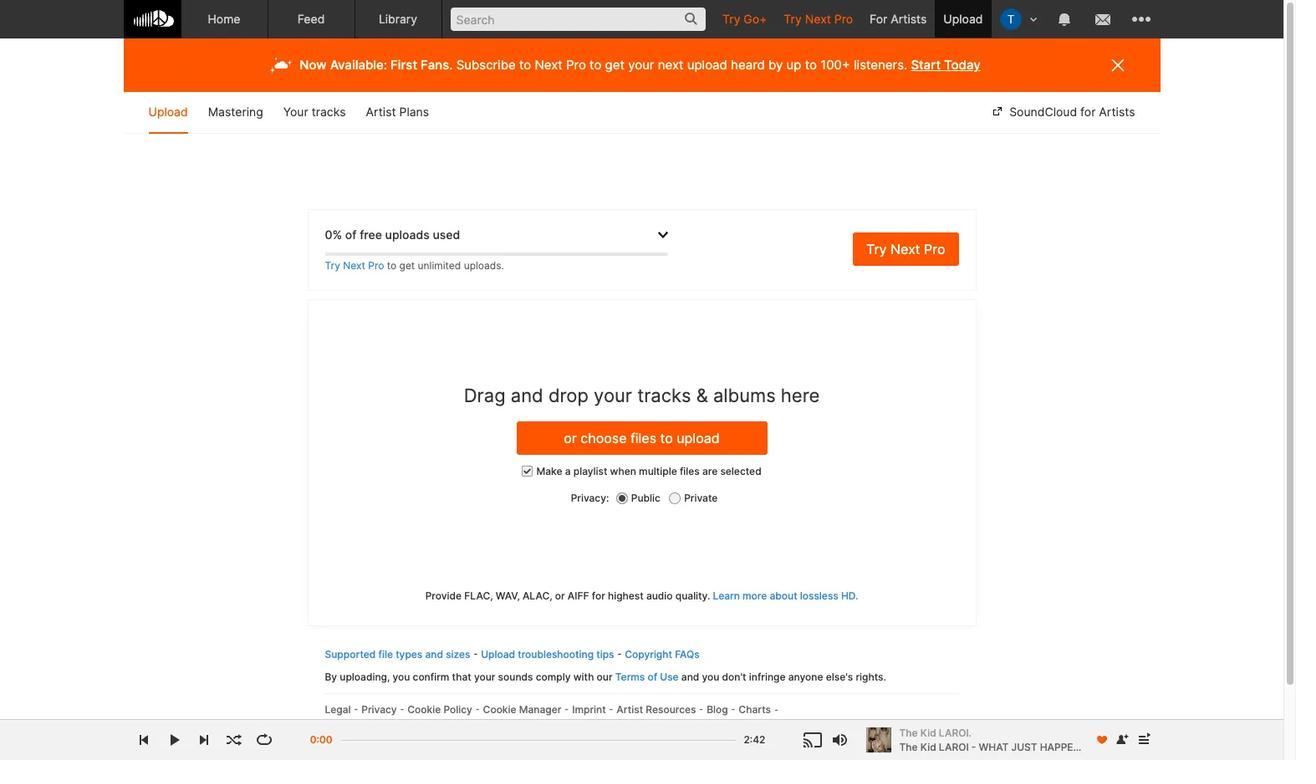 Task type: describe. For each thing, give the bounding box(es) containing it.
0 vertical spatial tracks
[[312, 105, 346, 119]]

legal
[[325, 703, 351, 716]]

or choose files to upload button
[[517, 421, 767, 455]]

imprint link
[[572, 703, 606, 716]]

the kid laroi. the kid laroi - what just happened
[[900, 726, 1094, 753]]

supported file types and sizes link
[[325, 648, 470, 661]]

subscribe
[[456, 57, 516, 73]]

make
[[537, 465, 563, 477]]

1 vertical spatial get
[[399, 259, 415, 272]]

uploading,
[[340, 671, 390, 683]]

start
[[911, 57, 941, 73]]

the kid laroi - what just happened link
[[900, 740, 1094, 755]]

100+
[[821, 57, 850, 73]]

troubleshooting
[[518, 648, 594, 661]]

⁃ right sizes
[[473, 648, 478, 661]]

or inside button
[[564, 430, 577, 446]]

legal ⁃ privacy ⁃ cookie policy ⁃ cookie manager ⁃ imprint ⁃ artist resources ⁃ blog ⁃ charts ⁃ language: english (us)
[[325, 703, 779, 734]]

selected
[[720, 465, 762, 477]]

files inside the or choose files to upload button
[[631, 430, 657, 446]]

0:00
[[310, 734, 332, 746]]

learn
[[713, 590, 740, 602]]

to down the search search field
[[590, 57, 602, 73]]

library
[[379, 12, 417, 26]]

2:42
[[744, 734, 766, 746]]

quality.
[[676, 590, 710, 602]]

your tracks
[[283, 105, 346, 119]]

are
[[703, 465, 718, 477]]

⁃ right imprint link
[[609, 703, 614, 716]]

learn more about lossless hd. link
[[713, 590, 858, 602]]

soundcloud
[[1010, 105, 1077, 119]]

artist inside legal ⁃ privacy ⁃ cookie policy ⁃ cookie manager ⁃ imprint ⁃ artist resources ⁃ blog ⁃ charts ⁃ language: english (us)
[[617, 703, 643, 716]]

cookie policy link
[[408, 703, 472, 716]]

0 horizontal spatial upload link
[[148, 92, 188, 134]]

free
[[360, 228, 382, 242]]

2 the from the top
[[900, 741, 918, 753]]

used
[[433, 228, 460, 242]]

0 vertical spatial artist
[[366, 105, 396, 119]]

2 horizontal spatial upload
[[944, 12, 983, 26]]

policy
[[444, 703, 472, 716]]

to right up
[[805, 57, 817, 73]]

Search search field
[[450, 8, 706, 31]]

public
[[631, 492, 661, 505]]

next up image
[[1134, 730, 1154, 750]]

go+
[[744, 12, 767, 26]]

rights.
[[856, 671, 886, 683]]

0 vertical spatial try next pro
[[784, 12, 853, 26]]

2 you from the left
[[702, 671, 720, 683]]

1 vertical spatial tracks
[[638, 385, 691, 406]]

more
[[743, 590, 767, 602]]

make a playlist when multiple files are selected
[[537, 465, 762, 477]]

lossless
[[800, 590, 839, 602]]

up
[[787, 57, 802, 73]]

artist resources link
[[617, 703, 696, 716]]

file
[[379, 648, 393, 661]]

wav,
[[496, 590, 520, 602]]

plans
[[399, 105, 429, 119]]

albums
[[713, 385, 776, 406]]

privacy:
[[571, 492, 609, 505]]

about
[[770, 590, 798, 602]]

our
[[597, 671, 613, 683]]

⁃ right 'blog'
[[731, 703, 736, 716]]

for artists link
[[862, 0, 935, 38]]

laroi.
[[939, 726, 972, 739]]

⁃ right policy
[[475, 703, 480, 716]]

your tracks link
[[283, 92, 346, 134]]

2 vertical spatial your
[[474, 671, 496, 683]]

laroi
[[939, 741, 969, 753]]

listeners.
[[854, 57, 908, 73]]

try go+ link
[[714, 0, 776, 38]]

happened
[[1040, 741, 1094, 753]]

artists inside "link"
[[1099, 105, 1135, 119]]

supported file types and sizes ⁃ upload troubleshooting tips ⁃ copyright faqs
[[325, 648, 700, 661]]

heard
[[731, 57, 765, 73]]

private
[[684, 492, 718, 505]]

just
[[1012, 741, 1038, 753]]

legal link
[[325, 703, 351, 716]]

feed
[[297, 12, 325, 26]]

2 horizontal spatial and
[[682, 671, 700, 683]]

alac,
[[523, 590, 553, 602]]

that
[[452, 671, 472, 683]]

comply
[[536, 671, 571, 683]]

terms of use link
[[615, 671, 679, 683]]

soundcloud for artists
[[1010, 105, 1135, 119]]

or choose files to upload
[[564, 430, 720, 446]]

charts link
[[739, 703, 771, 716]]

provide
[[425, 590, 462, 602]]

anyone
[[789, 671, 823, 683]]

imprint
[[572, 703, 606, 716]]

(us)
[[415, 721, 437, 734]]

sizes
[[446, 648, 470, 661]]

1 vertical spatial and
[[425, 648, 443, 661]]

artists inside 'link'
[[891, 12, 927, 26]]

don't
[[722, 671, 747, 683]]

by
[[325, 671, 337, 683]]

terms
[[615, 671, 645, 683]]

⁃ left 'blog'
[[699, 703, 704, 716]]

1 vertical spatial files
[[680, 465, 700, 477]]

playlist
[[574, 465, 608, 477]]

tara schultz's avatar element
[[1000, 8, 1022, 30]]

1 cookie from the left
[[408, 703, 441, 716]]

1 the from the top
[[900, 726, 918, 739]]

1 vertical spatial try next pro
[[867, 241, 946, 258]]

use
[[660, 671, 679, 683]]

infringe
[[749, 671, 786, 683]]

&
[[696, 385, 708, 406]]



Task type: vqa. For each thing, say whether or not it's contained in the screenshot.
ago
no



Task type: locate. For each thing, give the bounding box(es) containing it.
0 vertical spatial for
[[1081, 105, 1096, 119]]

0 vertical spatial artists
[[891, 12, 927, 26]]

⁃ right charts
[[774, 703, 779, 716]]

provide flac, wav, alac, or aiff for highest audio quality. learn more about lossless hd.
[[425, 590, 858, 602]]

try next pro
[[784, 12, 853, 26], [867, 241, 946, 258]]

by uploading, you confirm that your sounds comply with our terms of use and you don't infringe anyone else's rights.
[[325, 671, 886, 683]]

the kid laroi. link
[[900, 726, 1086, 740]]

-
[[972, 741, 976, 753]]

your left next
[[628, 57, 654, 73]]

artist
[[366, 105, 396, 119], [617, 703, 643, 716]]

1 vertical spatial kid
[[921, 741, 937, 753]]

tracks
[[312, 105, 346, 119], [638, 385, 691, 406]]

first
[[391, 57, 417, 73]]

0 horizontal spatial files
[[631, 430, 657, 446]]

1 horizontal spatial of
[[648, 671, 658, 683]]

next
[[805, 12, 831, 26], [535, 57, 563, 73], [891, 241, 921, 258], [343, 259, 365, 272]]

upload link up the today
[[935, 0, 992, 38]]

1 vertical spatial artist
[[617, 703, 643, 716]]

0%
[[325, 228, 342, 242]]

and up confirm
[[425, 648, 443, 661]]

home link
[[181, 0, 268, 38]]

artist plans
[[366, 105, 429, 119]]

0 vertical spatial kid
[[921, 726, 937, 739]]

of left use
[[648, 671, 658, 683]]

by
[[769, 57, 783, 73]]

your
[[628, 57, 654, 73], [594, 385, 632, 406], [474, 671, 496, 683]]

else's
[[826, 671, 853, 683]]

privacy
[[362, 703, 397, 716]]

upload up the today
[[944, 12, 983, 26]]

for right soundcloud
[[1081, 105, 1096, 119]]

1 horizontal spatial you
[[702, 671, 720, 683]]

0 vertical spatial your
[[628, 57, 654, 73]]

upload troubleshooting tips link
[[481, 648, 614, 661]]

0 vertical spatial or
[[564, 430, 577, 446]]

1 kid from the top
[[921, 726, 937, 739]]

artist left plans
[[366, 105, 396, 119]]

1 vertical spatial or
[[555, 590, 565, 602]]

for inside "link"
[[1081, 105, 1096, 119]]

cookie
[[408, 703, 441, 716], [483, 703, 517, 716]]

uploads.
[[464, 259, 504, 272]]

0 horizontal spatial artist
[[366, 105, 396, 119]]

to up multiple
[[660, 430, 673, 446]]

what
[[979, 741, 1009, 753]]

highest
[[608, 590, 644, 602]]

cookie down sounds
[[483, 703, 517, 716]]

types
[[396, 648, 423, 661]]

mastering link
[[208, 92, 263, 134]]

today
[[944, 57, 981, 73]]

0 horizontal spatial cookie
[[408, 703, 441, 716]]

1 horizontal spatial artist
[[617, 703, 643, 716]]

artist plans link
[[366, 92, 429, 134]]

and left the drop on the left
[[511, 385, 543, 406]]

0 horizontal spatial get
[[399, 259, 415, 272]]

manager
[[519, 703, 562, 716]]

try go+
[[723, 12, 767, 26]]

for right 'aiff'
[[592, 590, 605, 602]]

get down uploads
[[399, 259, 415, 272]]

0 vertical spatial the
[[900, 726, 918, 739]]

1 horizontal spatial try next pro
[[867, 241, 946, 258]]

upload up sounds
[[481, 648, 515, 661]]

progress bar
[[341, 732, 736, 759]]

0 vertical spatial upload link
[[935, 0, 992, 38]]

or
[[564, 430, 577, 446], [555, 590, 565, 602]]

files left are
[[680, 465, 700, 477]]

next
[[658, 57, 684, 73]]

of right 0%
[[345, 228, 357, 242]]

1 vertical spatial artists
[[1099, 105, 1135, 119]]

for
[[870, 12, 888, 26]]

home
[[208, 12, 240, 26]]

1 horizontal spatial upload
[[481, 648, 515, 661]]

with
[[574, 671, 594, 683]]

0 vertical spatial and
[[511, 385, 543, 406]]

blog
[[707, 703, 728, 716]]

tracks left &
[[638, 385, 691, 406]]

None search field
[[442, 0, 714, 38]]

drag
[[464, 385, 506, 406]]

or left 'aiff'
[[555, 590, 565, 602]]

1 horizontal spatial get
[[605, 57, 625, 73]]

1 vertical spatial upload link
[[148, 92, 188, 134]]

1 vertical spatial for
[[592, 590, 605, 602]]

supported
[[325, 648, 376, 661]]

and right use
[[682, 671, 700, 683]]

kid
[[921, 726, 937, 739], [921, 741, 937, 753]]

sounds
[[498, 671, 533, 683]]

1 horizontal spatial for
[[1081, 105, 1096, 119]]

upload
[[687, 57, 728, 73], [677, 430, 720, 446]]

get left next
[[605, 57, 625, 73]]

library link
[[355, 0, 442, 38]]

multiple
[[639, 465, 677, 477]]

1 horizontal spatial cookie
[[483, 703, 517, 716]]

files up make a playlist when multiple files are selected
[[631, 430, 657, 446]]

0 horizontal spatial artists
[[891, 12, 927, 26]]

artists right soundcloud
[[1099, 105, 1135, 119]]

you left 'don't'
[[702, 671, 720, 683]]

the
[[900, 726, 918, 739], [900, 741, 918, 753]]

the kid laroi - what just happened element
[[866, 728, 891, 753]]

⁃ right tips
[[617, 648, 622, 661]]

2 vertical spatial upload
[[481, 648, 515, 661]]

artists right for
[[891, 12, 927, 26]]

1 horizontal spatial and
[[511, 385, 543, 406]]

upload right next
[[687, 57, 728, 73]]

files
[[631, 430, 657, 446], [680, 465, 700, 477]]

0 horizontal spatial and
[[425, 648, 443, 661]]

1 horizontal spatial files
[[680, 465, 700, 477]]

upload link left "mastering" link
[[148, 92, 188, 134]]

flac,
[[464, 590, 493, 602]]

to down 0% of free uploads used
[[387, 259, 397, 272]]

to inside button
[[660, 430, 673, 446]]

0 horizontal spatial try next pro
[[784, 12, 853, 26]]

0 horizontal spatial upload
[[148, 105, 188, 119]]

language:
[[325, 721, 375, 734]]

0 horizontal spatial of
[[345, 228, 357, 242]]

artists
[[891, 12, 927, 26], [1099, 105, 1135, 119]]

0 vertical spatial get
[[605, 57, 625, 73]]

0% of free uploads used
[[325, 228, 460, 242]]

feed link
[[268, 0, 355, 38]]

to
[[519, 57, 531, 73], [590, 57, 602, 73], [805, 57, 817, 73], [387, 259, 397, 272], [660, 430, 673, 446]]

cookie up (us)
[[408, 703, 441, 716]]

or up a
[[564, 430, 577, 446]]

of
[[345, 228, 357, 242], [648, 671, 658, 683]]

2 kid from the top
[[921, 741, 937, 753]]

fans.
[[421, 57, 453, 73]]

privacy link
[[362, 703, 397, 716]]

you down supported file types and sizes link
[[393, 671, 410, 683]]

charts
[[739, 703, 771, 716]]

kid left laroi.
[[921, 726, 937, 739]]

your
[[283, 105, 308, 119]]

faqs
[[675, 648, 700, 661]]

resources
[[646, 703, 696, 716]]

your right that
[[474, 671, 496, 683]]

0 vertical spatial upload
[[687, 57, 728, 73]]

cookie manager link
[[483, 703, 562, 716]]

now
[[300, 57, 327, 73]]

1 horizontal spatial artists
[[1099, 105, 1135, 119]]

0 horizontal spatial for
[[592, 590, 605, 602]]

⁃ up the english
[[400, 703, 405, 716]]

for artists
[[870, 12, 927, 26]]

1 vertical spatial your
[[594, 385, 632, 406]]

soundcloud for artists link
[[991, 92, 1135, 134]]

now available: first fans. subscribe to next pro to get your next upload heard by up to 100+ listeners. start today
[[300, 57, 981, 73]]

⁃
[[473, 648, 478, 661], [617, 648, 622, 661], [354, 703, 359, 716], [400, 703, 405, 716], [475, 703, 480, 716], [564, 703, 570, 716], [609, 703, 614, 716], [699, 703, 704, 716], [731, 703, 736, 716], [774, 703, 779, 716]]

upload up are
[[677, 430, 720, 446]]

0 vertical spatial upload
[[944, 12, 983, 26]]

tracks right your
[[312, 105, 346, 119]]

for
[[1081, 105, 1096, 119], [592, 590, 605, 602]]

your up choose
[[594, 385, 632, 406]]

1 horizontal spatial upload link
[[935, 0, 992, 38]]

uploads
[[385, 228, 430, 242]]

2 cookie from the left
[[483, 703, 517, 716]]

0 horizontal spatial tracks
[[312, 105, 346, 119]]

0 horizontal spatial you
[[393, 671, 410, 683]]

1 vertical spatial of
[[648, 671, 658, 683]]

drag and drop your tracks & albums here
[[464, 385, 820, 406]]

kid left laroi
[[921, 741, 937, 753]]

⁃ right legal
[[354, 703, 359, 716]]

0 vertical spatial of
[[345, 228, 357, 242]]

unlimited
[[418, 259, 461, 272]]

1 horizontal spatial tracks
[[638, 385, 691, 406]]

upload
[[944, 12, 983, 26], [148, 105, 188, 119], [481, 648, 515, 661]]

copyright faqs link
[[625, 648, 700, 661]]

1 vertical spatial the
[[900, 741, 918, 753]]

1 vertical spatial upload
[[148, 105, 188, 119]]

to right subscribe
[[519, 57, 531, 73]]

0 vertical spatial files
[[631, 430, 657, 446]]

try next pro link
[[776, 0, 862, 38], [853, 233, 959, 266], [325, 259, 384, 272]]

artist down terms
[[617, 703, 643, 716]]

⁃ left imprint link
[[564, 703, 570, 716]]

2 vertical spatial and
[[682, 671, 700, 683]]

tips
[[597, 648, 614, 661]]

upload inside button
[[677, 430, 720, 446]]

1 you from the left
[[393, 671, 410, 683]]

pro
[[835, 12, 853, 26], [566, 57, 586, 73], [924, 241, 946, 258], [368, 259, 384, 272]]

upload left "mastering"
[[148, 105, 188, 119]]

1 vertical spatial upload
[[677, 430, 720, 446]]



